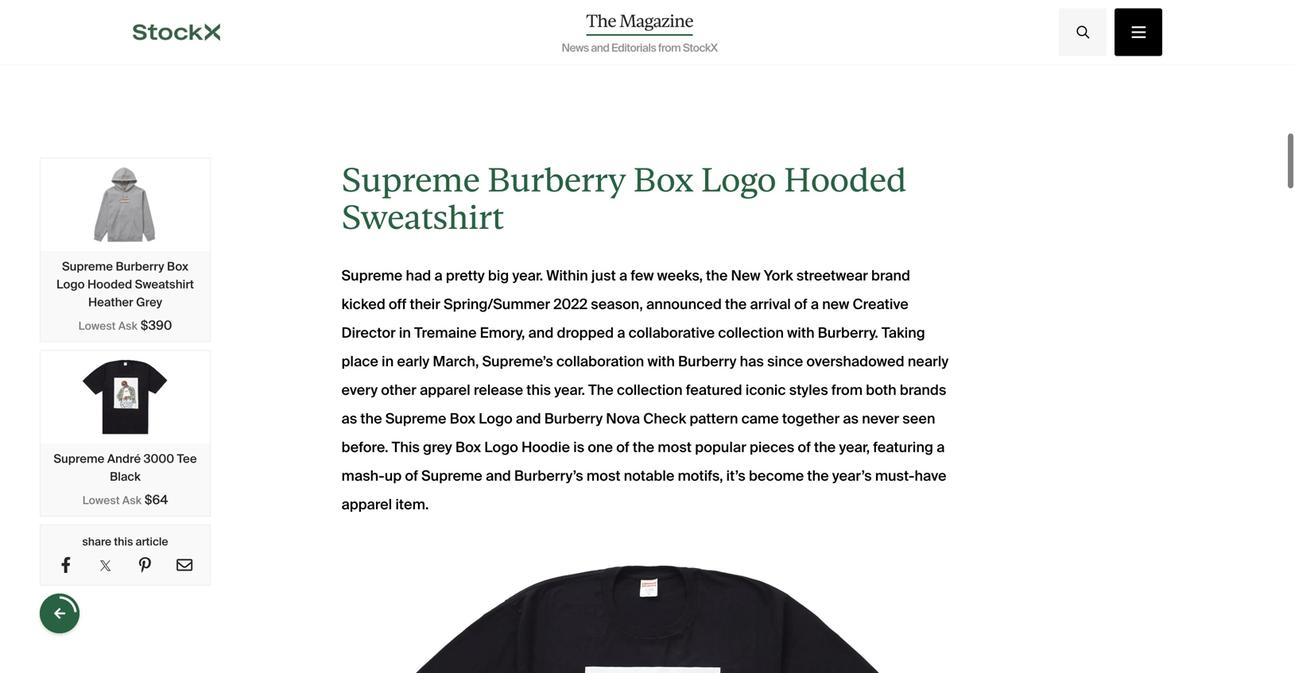 Task type: vqa. For each thing, say whether or not it's contained in the screenshot.
the left $50
no



Task type: describe. For each thing, give the bounding box(es) containing it.
1 horizontal spatial with
[[787, 324, 815, 342]]

since
[[767, 352, 803, 371]]

article
[[136, 535, 168, 549]]

march,
[[433, 352, 479, 371]]

motifs,
[[678, 467, 723, 485]]

the magazine
[[586, 11, 693, 31]]

other
[[381, 381, 416, 399]]

before.
[[341, 438, 388, 457]]

ask for $64
[[122, 493, 142, 508]]

and up supreme's
[[528, 324, 554, 342]]

iconic
[[746, 381, 786, 399]]

burberry inside supreme burberry box logo hooded sweatshirt heather grey
[[116, 259, 164, 274]]

york
[[764, 267, 793, 285]]

1 horizontal spatial in
[[399, 324, 411, 342]]

1 as from the left
[[341, 410, 357, 428]]

tremaine
[[414, 324, 477, 342]]

$390
[[141, 317, 172, 334]]

supreme for supreme had a pretty big year. within just a few weeks, the new york streetwear brand kicked off their spring/summer 2022 season, announced the arrival of a new creative director in tremaine emory, and dropped a collaborative collection with burberry. taking place in early march, supreme's collaboration with burberry has since overshadowed nearly every other apparel release this year. the collection featured iconic styles from both brands as the supreme box logo and burberry nova check pattern came together as never seen before. this grey box logo hoodie is one of the most popular pieces of the year, featuring a mash-up of supreme and burberry's most notable motifs, it's become the year's must-have apparel item.
[[341, 267, 403, 285]]

of right arrival
[[794, 295, 807, 314]]

big
[[488, 267, 509, 285]]

Search for articles, series, etc. text field
[[1059, 8, 1107, 56]]

of right up
[[405, 467, 418, 485]]

hooded for supreme burberry box logo hooded sweatshirt heather grey
[[87, 277, 132, 292]]

spring/summer
[[444, 295, 550, 314]]

streetwear
[[796, 267, 868, 285]]

1 horizontal spatial most
[[658, 438, 692, 457]]

check
[[643, 410, 686, 428]]

and right news
[[591, 41, 609, 55]]

has
[[740, 352, 764, 371]]

burberry's
[[514, 467, 583, 485]]

logo inside supreme burberry box logo hooded sweatshirt heather grey
[[56, 277, 85, 292]]

0 horizontal spatial this
[[114, 535, 133, 549]]

new
[[731, 267, 761, 285]]

and up hoodie
[[516, 410, 541, 428]]

1 vertical spatial apparel
[[341, 496, 392, 514]]

logo inside supreme burberry box logo hooded sweatshirt
[[701, 160, 776, 199]]

brands
[[900, 381, 946, 399]]

hooded for supreme burberry box logo hooded sweatshirt
[[784, 160, 907, 199]]

heather
[[88, 295, 133, 310]]

had
[[406, 267, 431, 285]]

overshadowed
[[807, 352, 904, 371]]

is
[[573, 438, 585, 457]]

supreme for supreme burberry box logo hooded sweatshirt
[[341, 160, 480, 199]]

hoodie
[[522, 438, 570, 457]]

together
[[782, 410, 840, 428]]

release
[[474, 381, 523, 399]]

featured
[[686, 381, 742, 399]]

mash-
[[341, 467, 385, 485]]

$64
[[145, 492, 168, 508]]

0 vertical spatial the
[[586, 11, 616, 31]]

supreme had a pretty big year. within just a few weeks, the new york streetwear brand kicked off their spring/summer 2022 season, announced the arrival of a new creative director in tremaine emory, and dropped a collaborative collection with burberry. taking place in early march, supreme's collaboration with burberry has since overshadowed nearly every other apparel release this year. the collection featured iconic styles from both brands as the supreme box logo and burberry nova check pattern came together as never seen before. this grey box logo hoodie is one of the most popular pieces of the year, featuring a mash-up of supreme and burberry's most notable motifs, it's become the year's must-have apparel item.
[[341, 267, 949, 514]]

0 horizontal spatial in
[[382, 352, 394, 371]]

stockx
[[683, 41, 718, 55]]

up
[[385, 467, 402, 485]]

kicked
[[341, 295, 385, 314]]

share
[[82, 535, 111, 549]]

the down new
[[725, 295, 747, 314]]

seen
[[903, 410, 935, 428]]

pattern
[[690, 410, 738, 428]]

box inside supreme burberry box logo hooded sweatshirt heather grey
[[167, 259, 188, 274]]

this
[[392, 438, 420, 457]]

of right one
[[616, 438, 630, 457]]

the inside supreme had a pretty big year. within just a few weeks, the new york streetwear brand kicked off their spring/summer 2022 season, announced the arrival of a new creative director in tremaine emory, and dropped a collaborative collection with burberry. taking place in early march, supreme's collaboration with burberry has since overshadowed nearly every other apparel release this year. the collection featured iconic styles from both brands as the supreme box logo and burberry nova check pattern came together as never seen before. this grey box logo hoodie is one of the most popular pieces of the year, featuring a mash-up of supreme and burberry's most notable motifs, it's become the year's must-have apparel item.
[[588, 381, 614, 399]]

supreme for supreme andré 3000 tee black
[[54, 451, 104, 467]]

new
[[822, 295, 849, 314]]

never
[[862, 410, 899, 428]]

collaboration
[[556, 352, 644, 371]]

brand
[[871, 267, 910, 285]]

have
[[915, 467, 947, 485]]

1 vertical spatial most
[[587, 467, 621, 485]]

year,
[[839, 438, 870, 457]]

nearly
[[908, 352, 949, 371]]

item.
[[395, 496, 429, 514]]

supreme burberry box logo hooded sweatshirt link
[[341, 160, 907, 236]]

and left burberry's
[[486, 467, 511, 485]]

0 vertical spatial apparel
[[420, 381, 470, 399]]

burberry inside supreme burberry box logo hooded sweatshirt
[[487, 160, 626, 199]]

lowest for $390
[[78, 319, 116, 334]]

news and editorials from stockx
[[562, 41, 718, 55]]

become
[[749, 467, 804, 485]]

lowest ask $390
[[78, 317, 172, 334]]

emory,
[[480, 324, 525, 342]]

every
[[341, 381, 378, 399]]

taking
[[882, 324, 925, 342]]

a right had
[[434, 267, 443, 285]]

editorials
[[611, 41, 656, 55]]

the up before.
[[360, 410, 382, 428]]

supreme burberry box logo hooded sweatshirt
[[341, 160, 907, 236]]



Task type: locate. For each thing, give the bounding box(es) containing it.
1 horizontal spatial apparel
[[420, 381, 470, 399]]

lowest inside "lowest ask $64"
[[82, 493, 120, 508]]

1 horizontal spatial hooded
[[784, 160, 907, 199]]

the down collaboration at the left of the page
[[588, 381, 614, 399]]

1 vertical spatial lowest
[[82, 493, 120, 508]]

the left year's
[[807, 467, 829, 485]]

1 horizontal spatial year.
[[554, 381, 585, 399]]

ask for $390
[[118, 319, 138, 334]]

0 vertical spatial collection
[[718, 324, 784, 342]]

0 vertical spatial sweatshirt
[[341, 198, 504, 236]]

one
[[588, 438, 613, 457]]

from down magazine
[[658, 41, 681, 55]]

1 horizontal spatial this
[[527, 381, 551, 399]]

sweatshirt up grey
[[135, 277, 194, 292]]

year. down collaboration at the left of the page
[[554, 381, 585, 399]]

1 vertical spatial the
[[588, 381, 614, 399]]

supreme's
[[482, 352, 553, 371]]

notable
[[624, 467, 675, 485]]

1 horizontal spatial as
[[843, 410, 859, 428]]

0 vertical spatial most
[[658, 438, 692, 457]]

1 vertical spatial with
[[648, 352, 675, 371]]

with
[[787, 324, 815, 342], [648, 352, 675, 371]]

0 horizontal spatial with
[[648, 352, 675, 371]]

the up news
[[586, 11, 616, 31]]

magazine
[[619, 11, 693, 31]]

2 as from the left
[[843, 410, 859, 428]]

pieces
[[750, 438, 794, 457]]

lowest down heather
[[78, 319, 116, 334]]

1 horizontal spatial sweatshirt
[[341, 198, 504, 236]]

it's
[[726, 467, 746, 485]]

ask left $390
[[118, 319, 138, 334]]

0 vertical spatial ask
[[118, 319, 138, 334]]

in down the off
[[399, 324, 411, 342]]

both
[[866, 381, 897, 399]]

of
[[794, 295, 807, 314], [616, 438, 630, 457], [798, 438, 811, 457], [405, 467, 418, 485]]

lowest inside lowest ask $390
[[78, 319, 116, 334]]

grey
[[423, 438, 452, 457]]

sweatshirt inside supreme burberry box logo hooded sweatshirt heather grey
[[135, 277, 194, 292]]

1 horizontal spatial collection
[[718, 324, 784, 342]]

1 vertical spatial collection
[[617, 381, 683, 399]]

0 vertical spatial with
[[787, 324, 815, 342]]

0 vertical spatial in
[[399, 324, 411, 342]]

tee
[[177, 451, 197, 467]]

apparel down "march,"
[[420, 381, 470, 399]]

lowest for $64
[[82, 493, 120, 508]]

most down check
[[658, 438, 692, 457]]

1 horizontal spatial from
[[832, 381, 863, 399]]

with up since
[[787, 324, 815, 342]]

grey
[[136, 295, 162, 310]]

sweatshirt for supreme burberry box logo hooded sweatshirt heather grey
[[135, 277, 194, 292]]

from down overshadowed
[[832, 381, 863, 399]]

as down every
[[341, 410, 357, 428]]

supreme inside supreme andré 3000 tee black
[[54, 451, 104, 467]]

1 vertical spatial from
[[832, 381, 863, 399]]

from
[[658, 41, 681, 55], [832, 381, 863, 399]]

0 horizontal spatial as
[[341, 410, 357, 428]]

sweatshirt
[[341, 198, 504, 236], [135, 277, 194, 292]]

director
[[341, 324, 396, 342]]

off
[[389, 295, 407, 314]]

few
[[631, 267, 654, 285]]

the up notable
[[633, 438, 654, 457]]

just
[[591, 267, 616, 285]]

from inside supreme had a pretty big year. within just a few weeks, the new york streetwear brand kicked off their spring/summer 2022 season, announced the arrival of a new creative director in tremaine emory, and dropped a collaborative collection with burberry. taking place in early march, supreme's collaboration with burberry has since overshadowed nearly every other apparel release this year. the collection featured iconic styles from both brands as the supreme box logo and burberry nova check pattern came together as never seen before. this grey box logo hoodie is one of the most popular pieces of the year, featuring a mash-up of supreme and burberry's most notable motifs, it's become the year's must-have apparel item.
[[832, 381, 863, 399]]

a left new
[[811, 295, 819, 314]]

the
[[586, 11, 616, 31], [588, 381, 614, 399]]

0 horizontal spatial hooded
[[87, 277, 132, 292]]

1 vertical spatial this
[[114, 535, 133, 549]]

the left new
[[706, 267, 728, 285]]

0 horizontal spatial apparel
[[341, 496, 392, 514]]

collection up has
[[718, 324, 784, 342]]

supreme andré 3000 tee black
[[54, 451, 197, 485]]

lowest
[[78, 319, 116, 334], [82, 493, 120, 508]]

0 vertical spatial lowest
[[78, 319, 116, 334]]

must-
[[875, 467, 915, 485]]

0 horizontal spatial most
[[587, 467, 621, 485]]

a
[[434, 267, 443, 285], [619, 267, 627, 285], [811, 295, 819, 314], [617, 324, 625, 342], [937, 438, 945, 457]]

1 vertical spatial in
[[382, 352, 394, 371]]

this
[[527, 381, 551, 399], [114, 535, 133, 549]]

most down one
[[587, 467, 621, 485]]

burberry
[[487, 160, 626, 199], [116, 259, 164, 274], [678, 352, 737, 371], [544, 410, 603, 428]]

popular
[[695, 438, 746, 457]]

lowest down black
[[82, 493, 120, 508]]

black
[[110, 469, 141, 485]]

0 vertical spatial from
[[658, 41, 681, 55]]

0 vertical spatial year.
[[512, 267, 543, 285]]

in left early
[[382, 352, 394, 371]]

apparel down mash- on the bottom
[[341, 496, 392, 514]]

as
[[341, 410, 357, 428], [843, 410, 859, 428]]

pretty
[[446, 267, 485, 285]]

early
[[397, 352, 430, 371]]

styles
[[789, 381, 828, 399]]

1 vertical spatial ask
[[122, 493, 142, 508]]

2022
[[553, 295, 588, 314]]

this inside supreme had a pretty big year. within just a few weeks, the new york streetwear brand kicked off their spring/summer 2022 season, announced the arrival of a new creative director in tremaine emory, and dropped a collaborative collection with burberry. taking place in early march, supreme's collaboration with burberry has since overshadowed nearly every other apparel release this year. the collection featured iconic styles from both brands as the supreme box logo and burberry nova check pattern came together as never seen before. this grey box logo hoodie is one of the most popular pieces of the year, featuring a mash-up of supreme and burberry's most notable motifs, it's become the year's must-have apparel item.
[[527, 381, 551, 399]]

with down collaborative
[[648, 352, 675, 371]]

year.
[[512, 267, 543, 285], [554, 381, 585, 399]]

1 vertical spatial year.
[[554, 381, 585, 399]]

announced
[[646, 295, 722, 314]]

share this article
[[82, 535, 168, 549]]

logo
[[701, 160, 776, 199], [56, 277, 85, 292], [479, 410, 513, 428], [484, 438, 518, 457]]

a left few
[[619, 267, 627, 285]]

andré
[[107, 451, 141, 467]]

featuring
[[873, 438, 933, 457]]

year. right big
[[512, 267, 543, 285]]

lowest ask $64
[[82, 492, 168, 508]]

this down supreme's
[[527, 381, 551, 399]]

0 horizontal spatial sweatshirt
[[135, 277, 194, 292]]

the
[[706, 267, 728, 285], [725, 295, 747, 314], [360, 410, 382, 428], [633, 438, 654, 457], [814, 438, 836, 457], [807, 467, 829, 485]]

arrival
[[750, 295, 791, 314]]

as up year,
[[843, 410, 859, 428]]

0 vertical spatial hooded
[[784, 160, 907, 199]]

supreme inside supreme burberry box logo hooded sweatshirt
[[341, 160, 480, 199]]

ask
[[118, 319, 138, 334], [122, 493, 142, 508]]

hooded inside supreme burberry box logo hooded sweatshirt heather grey
[[87, 277, 132, 292]]

came
[[741, 410, 779, 428]]

in
[[399, 324, 411, 342], [382, 352, 394, 371]]

ask inside lowest ask $390
[[118, 319, 138, 334]]

supreme inside supreme burberry box logo hooded sweatshirt heather grey
[[62, 259, 113, 274]]

year's
[[832, 467, 872, 485]]

0 horizontal spatial from
[[658, 41, 681, 55]]

place
[[341, 352, 378, 371]]

0 horizontal spatial year.
[[512, 267, 543, 285]]

ask left $64
[[122, 493, 142, 508]]

burberry.
[[818, 324, 878, 342]]

a down season,
[[617, 324, 625, 342]]

box
[[633, 160, 693, 199], [167, 259, 188, 274], [450, 410, 475, 428], [455, 438, 481, 457]]

3000
[[144, 451, 174, 467]]

box inside supreme burberry box logo hooded sweatshirt
[[633, 160, 693, 199]]

season,
[[591, 295, 643, 314]]

collection
[[718, 324, 784, 342], [617, 381, 683, 399]]

within
[[546, 267, 588, 285]]

creative
[[853, 295, 909, 314]]

their
[[410, 295, 440, 314]]

supreme for supreme burberry box logo hooded sweatshirt heather grey
[[62, 259, 113, 274]]

supreme burberry box logo hooded sweatshirt heather grey
[[56, 259, 194, 310]]

collaborative
[[629, 324, 715, 342]]

collection up check
[[617, 381, 683, 399]]

0 vertical spatial this
[[527, 381, 551, 399]]

hooded inside supreme burberry box logo hooded sweatshirt
[[784, 160, 907, 199]]

hooded
[[784, 160, 907, 199], [87, 277, 132, 292]]

ask inside "lowest ask $64"
[[122, 493, 142, 508]]

and
[[591, 41, 609, 55], [528, 324, 554, 342], [516, 410, 541, 428], [486, 467, 511, 485]]

supreme
[[341, 160, 480, 199], [62, 259, 113, 274], [341, 267, 403, 285], [385, 410, 446, 428], [54, 451, 104, 467], [421, 467, 482, 485]]

this right share
[[114, 535, 133, 549]]

weeks,
[[657, 267, 703, 285]]

news
[[562, 41, 589, 55]]

sweatshirt for supreme burberry box logo hooded sweatshirt
[[341, 198, 504, 236]]

most
[[658, 438, 692, 457], [587, 467, 621, 485]]

0 horizontal spatial collection
[[617, 381, 683, 399]]

a up have
[[937, 438, 945, 457]]

dropped
[[557, 324, 614, 342]]

1 vertical spatial hooded
[[87, 277, 132, 292]]

the left year,
[[814, 438, 836, 457]]

1 vertical spatial sweatshirt
[[135, 277, 194, 292]]

of down together
[[798, 438, 811, 457]]

sweatshirt up had
[[341, 198, 504, 236]]

nova
[[606, 410, 640, 428]]

sweatshirt inside supreme burberry box logo hooded sweatshirt
[[341, 198, 504, 236]]



